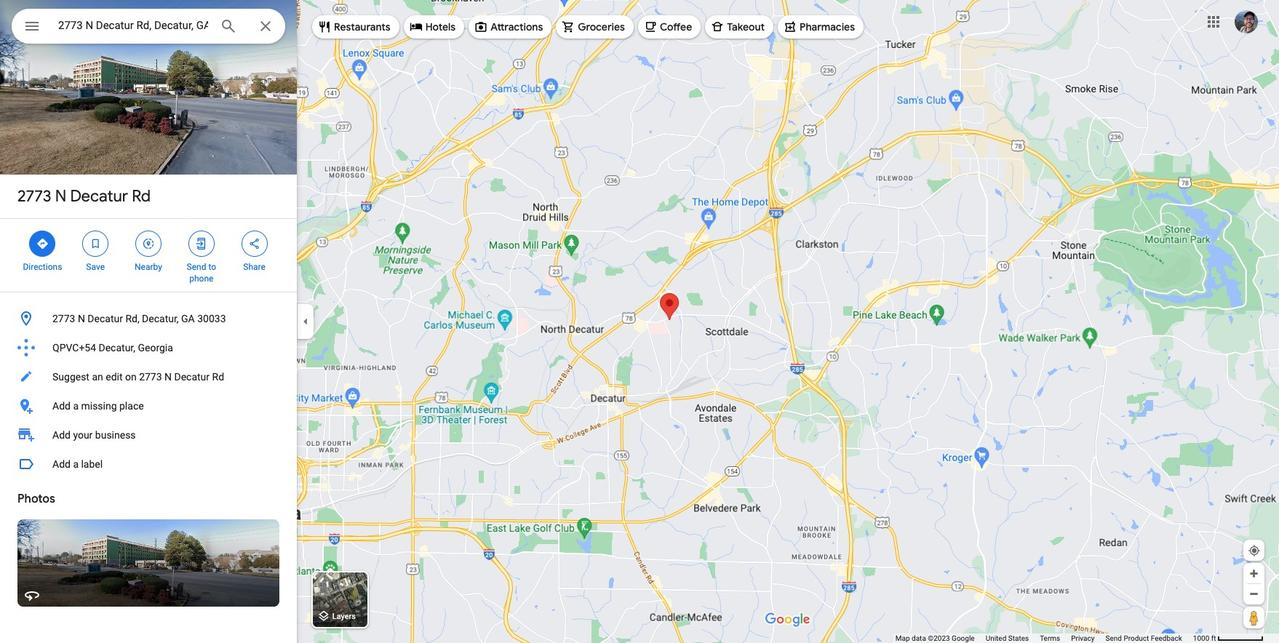 Task type: vqa. For each thing, say whether or not it's contained in the screenshot.
the topmost N
yes



Task type: locate. For each thing, give the bounding box(es) containing it.
n inside button
[[78, 313, 85, 325]]

footer containing map data ©2023 google
[[896, 634, 1193, 643]]

2773 N Decatur Rd, Decatur, GA 30033 field
[[12, 9, 285, 44]]

2773
[[17, 186, 51, 207], [52, 313, 75, 325], [139, 371, 162, 383]]

groceries button
[[556, 9, 634, 44]]

n for 2773 n decatur rd, decatur, ga 30033
[[78, 313, 85, 325]]

a inside button
[[73, 458, 79, 470]]

0 vertical spatial 2773
[[17, 186, 51, 207]]

2 horizontal spatial 2773
[[139, 371, 162, 383]]

add inside add a label button
[[52, 458, 71, 470]]

a
[[73, 400, 79, 412], [73, 458, 79, 470]]

layers
[[332, 612, 356, 622]]

zoom out image
[[1249, 589, 1260, 600]]

2773 right on
[[139, 371, 162, 383]]

rd
[[132, 186, 151, 207], [212, 371, 224, 383]]

add left your
[[52, 429, 71, 441]]

decatur, up the 'edit'
[[99, 342, 135, 354]]

decatur left the rd,
[[88, 313, 123, 325]]

a left missing
[[73, 400, 79, 412]]

add inside add your business link
[[52, 429, 71, 441]]

terms
[[1040, 635, 1060, 643]]

1 vertical spatial a
[[73, 458, 79, 470]]

0 vertical spatial send
[[187, 262, 206, 272]]

pharmacies
[[800, 20, 855, 33]]

0 horizontal spatial rd
[[132, 186, 151, 207]]

2773 inside button
[[52, 313, 75, 325]]

attractions
[[491, 20, 543, 33]]


[[89, 236, 102, 252]]

1000
[[1193, 635, 1210, 643]]

add
[[52, 400, 71, 412], [52, 429, 71, 441], [52, 458, 71, 470]]

privacy button
[[1071, 634, 1095, 643]]

product
[[1124, 635, 1149, 643]]

2773 n decatur rd
[[17, 186, 151, 207]]

2 vertical spatial decatur
[[174, 371, 210, 383]]

nearby
[[135, 262, 162, 272]]

2773 n decatur rd main content
[[0, 0, 297, 643]]

1 horizontal spatial send
[[1106, 635, 1122, 643]]

send left product
[[1106, 635, 1122, 643]]

ga
[[181, 313, 195, 325]]

1 horizontal spatial 2773
[[52, 313, 75, 325]]

1 vertical spatial 2773
[[52, 313, 75, 325]]

2 vertical spatial 2773
[[139, 371, 162, 383]]

2 add from the top
[[52, 429, 71, 441]]

data
[[912, 635, 926, 643]]

0 horizontal spatial n
[[55, 186, 66, 207]]

show street view coverage image
[[1244, 607, 1265, 629]]

decatur
[[70, 186, 128, 207], [88, 313, 123, 325], [174, 371, 210, 383]]

2773 for 2773 n decatur rd, decatur, ga 30033
[[52, 313, 75, 325]]

0 vertical spatial a
[[73, 400, 79, 412]]

2773 n decatur rd, decatur, ga 30033 button
[[0, 304, 297, 333]]

takeout button
[[705, 9, 774, 44]]

decatur,
[[142, 313, 179, 325], [99, 342, 135, 354]]

united
[[986, 635, 1007, 643]]

groceries
[[578, 20, 625, 33]]

n inside button
[[165, 371, 172, 383]]

decatur for rd,
[[88, 313, 123, 325]]

decatur inside button
[[88, 313, 123, 325]]

add down suggest
[[52, 400, 71, 412]]

1 vertical spatial decatur,
[[99, 342, 135, 354]]

send
[[187, 262, 206, 272], [1106, 635, 1122, 643]]

1 add from the top
[[52, 400, 71, 412]]

a left label
[[73, 458, 79, 470]]

add for add your business
[[52, 429, 71, 441]]

1 vertical spatial decatur
[[88, 313, 123, 325]]

1 vertical spatial send
[[1106, 635, 1122, 643]]

1 a from the top
[[73, 400, 79, 412]]

your
[[73, 429, 93, 441]]

1 vertical spatial rd
[[212, 371, 224, 383]]

add a missing place
[[52, 400, 144, 412]]

collapse side panel image
[[298, 314, 314, 330]]

1 vertical spatial n
[[78, 313, 85, 325]]

0 vertical spatial decatur,
[[142, 313, 179, 325]]

2773 up qpvc+54
[[52, 313, 75, 325]]

2 vertical spatial n
[[165, 371, 172, 383]]

share
[[243, 262, 266, 272]]

1 horizontal spatial n
[[78, 313, 85, 325]]

0 vertical spatial n
[[55, 186, 66, 207]]

decatur up "add a missing place" button
[[174, 371, 210, 383]]

terms button
[[1040, 634, 1060, 643]]

none field inside 2773 n decatur rd, decatur, ga 30033 field
[[58, 17, 208, 34]]

coffee
[[660, 20, 692, 33]]

add for add a missing place
[[52, 400, 71, 412]]

add inside "add a missing place" button
[[52, 400, 71, 412]]

add a label button
[[0, 450, 297, 479]]

send to phone
[[187, 262, 216, 284]]

0 vertical spatial rd
[[132, 186, 151, 207]]

a inside button
[[73, 400, 79, 412]]

label
[[81, 458, 103, 470]]

2 a from the top
[[73, 458, 79, 470]]

3 add from the top
[[52, 458, 71, 470]]

2 horizontal spatial n
[[165, 371, 172, 383]]

footer
[[896, 634, 1193, 643]]

2773 up 
[[17, 186, 51, 207]]

rd down 30033
[[212, 371, 224, 383]]

map
[[896, 635, 910, 643]]

None field
[[58, 17, 208, 34]]

n for 2773 n decatur rd
[[55, 186, 66, 207]]

send product feedback button
[[1106, 634, 1182, 643]]

states
[[1008, 635, 1029, 643]]

1 horizontal spatial rd
[[212, 371, 224, 383]]

map data ©2023 google
[[896, 635, 975, 643]]

footer inside google maps element
[[896, 634, 1193, 643]]

0 horizontal spatial send
[[187, 262, 206, 272]]

decatur up '' at the left of the page
[[70, 186, 128, 207]]

edit
[[106, 371, 123, 383]]

qpvc+54 decatur, georgia
[[52, 342, 173, 354]]

1 vertical spatial add
[[52, 429, 71, 441]]

0 horizontal spatial decatur,
[[99, 342, 135, 354]]

rd up the 
[[132, 186, 151, 207]]

0 vertical spatial decatur
[[70, 186, 128, 207]]

n
[[55, 186, 66, 207], [78, 313, 85, 325], [165, 371, 172, 383]]

send up phone
[[187, 262, 206, 272]]

send inside send to phone
[[187, 262, 206, 272]]

decatur, left ga
[[142, 313, 179, 325]]

ft
[[1212, 635, 1216, 643]]

show your location image
[[1248, 544, 1261, 557]]

add your business
[[52, 429, 136, 441]]

hotels
[[425, 20, 456, 33]]

send inside button
[[1106, 635, 1122, 643]]


[[195, 236, 208, 252]]

0 vertical spatial add
[[52, 400, 71, 412]]

1 horizontal spatial decatur,
[[142, 313, 179, 325]]

2 vertical spatial add
[[52, 458, 71, 470]]

0 horizontal spatial 2773
[[17, 186, 51, 207]]

add left label
[[52, 458, 71, 470]]

 search field
[[12, 9, 285, 47]]

feedback
[[1151, 635, 1182, 643]]


[[36, 236, 49, 252]]



Task type: describe. For each thing, give the bounding box(es) containing it.
restaurants button
[[312, 9, 399, 44]]

save
[[86, 262, 105, 272]]

a for missing
[[73, 400, 79, 412]]

 button
[[12, 9, 52, 47]]

hotels button
[[404, 9, 464, 44]]

a for label
[[73, 458, 79, 470]]

zoom in image
[[1249, 568, 1260, 579]]

attractions button
[[469, 9, 552, 44]]

restaurants
[[334, 20, 391, 33]]

add your business link
[[0, 421, 297, 450]]

send for send product feedback
[[1106, 635, 1122, 643]]


[[142, 236, 155, 252]]

google maps element
[[0, 0, 1279, 643]]

©2023
[[928, 635, 950, 643]]

directions
[[23, 262, 62, 272]]

2773 n decatur rd, decatur, ga 30033
[[52, 313, 226, 325]]

send for send to phone
[[187, 262, 206, 272]]

suggest
[[52, 371, 89, 383]]

phone
[[189, 274, 214, 284]]


[[248, 236, 261, 252]]

suggest an edit on 2773 n decatur rd
[[52, 371, 224, 383]]

to
[[208, 262, 216, 272]]

decatur for rd
[[70, 186, 128, 207]]

pharmacies button
[[778, 9, 864, 44]]

qpvc+54
[[52, 342, 96, 354]]

an
[[92, 371, 103, 383]]

united states
[[986, 635, 1029, 643]]

place
[[119, 400, 144, 412]]

add a missing place button
[[0, 392, 297, 421]]

united states button
[[986, 634, 1029, 643]]

30033
[[197, 313, 226, 325]]

google
[[952, 635, 975, 643]]

privacy
[[1071, 635, 1095, 643]]

decatur inside button
[[174, 371, 210, 383]]

1000 ft
[[1193, 635, 1216, 643]]

rd,
[[125, 313, 139, 325]]

takeout
[[727, 20, 765, 33]]

business
[[95, 429, 136, 441]]

on
[[125, 371, 137, 383]]

add a label
[[52, 458, 103, 470]]

google account: cj baylor  
(christian.baylor@adept.ai) image
[[1235, 10, 1258, 33]]

qpvc+54 decatur, georgia button
[[0, 333, 297, 362]]

coffee button
[[638, 9, 701, 44]]

missing
[[81, 400, 117, 412]]


[[23, 16, 41, 36]]

1000 ft button
[[1193, 635, 1264, 643]]

georgia
[[138, 342, 173, 354]]

2773 for 2773 n decatur rd
[[17, 186, 51, 207]]

actions for 2773 n decatur rd region
[[0, 219, 297, 292]]

send product feedback
[[1106, 635, 1182, 643]]

suggest an edit on 2773 n decatur rd button
[[0, 362, 297, 392]]

add for add a label
[[52, 458, 71, 470]]

photos
[[17, 492, 55, 507]]

2773 inside button
[[139, 371, 162, 383]]

rd inside button
[[212, 371, 224, 383]]



